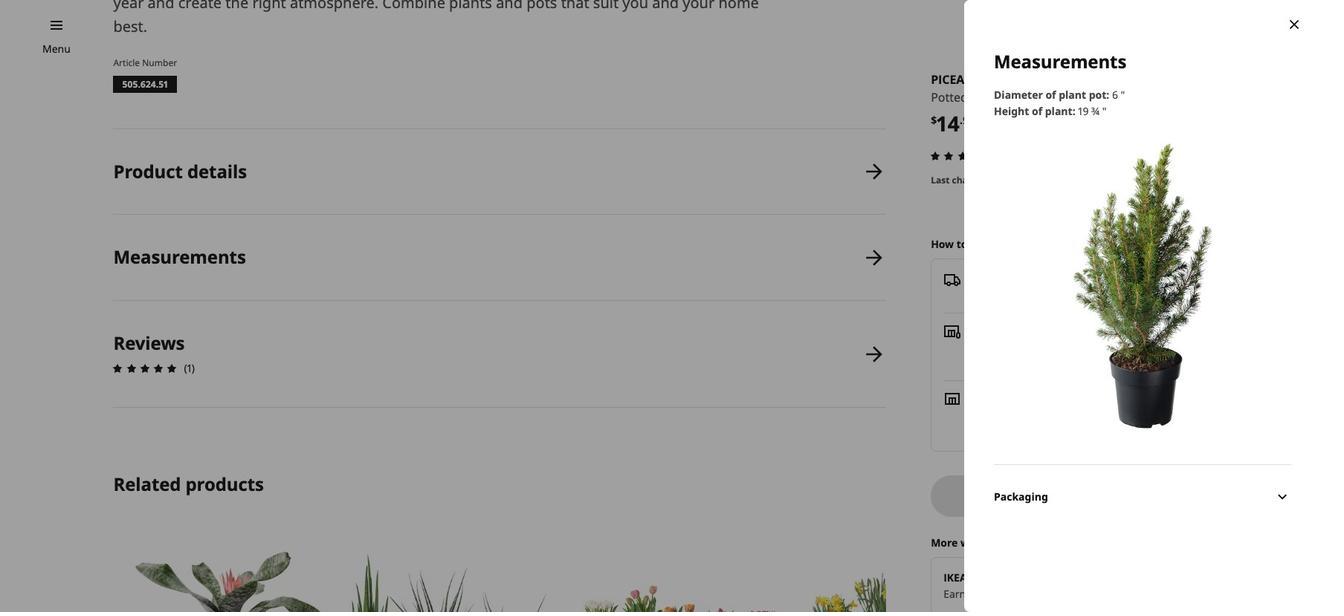 Task type: locate. For each thing, give the bounding box(es) containing it.
at down up
[[1114, 356, 1124, 370]]

of down conica
[[1046, 88, 1056, 102]]

for inside button
[[1095, 489, 1110, 503]]

sansevieria potted plant, assorted species plants, 5 " image
[[345, 528, 562, 613]]

product details heading
[[113, 159, 247, 183]]

0 horizontal spatial of
[[1032, 104, 1043, 118]]

1 vertical spatial at
[[1114, 356, 1124, 370]]

0 horizontal spatial :
[[1073, 104, 1076, 118]]

0 vertical spatial at
[[1133, 340, 1143, 354]]

1 vertical spatial review: 5 out of 5 stars. total reviews: 1 image
[[109, 360, 181, 378]]

plant left '19'
[[1045, 104, 1073, 118]]

for left pick
[[1078, 340, 1092, 354]]

nc
[[1197, 340, 1211, 354]]

: left '19'
[[1073, 104, 1076, 118]]

tulipa potted plant, tulip, 6 " image
[[577, 528, 794, 613]]

credit
[[994, 571, 1026, 585]]

2 vertical spatial at
[[1040, 587, 1050, 601]]

0 horizontal spatial review: 5 out of 5 stars. total reviews: 1 image
[[109, 360, 181, 378]]

spruce,
[[1040, 89, 1081, 106]]

measurements heading
[[113, 245, 246, 270]]

last
[[931, 174, 950, 186]]

1 horizontal spatial for
[[1095, 489, 1110, 503]]

2 vertical spatial to
[[990, 536, 1001, 550]]

related products
[[113, 472, 264, 497]]

charlotte,
[[1146, 340, 1194, 354]]

change
[[1186, 237, 1223, 251]]

6 left the ¾
[[1084, 89, 1091, 106]]

19
[[1079, 104, 1089, 118]]

picea glauca conica potted plant, white spruce, 6 " image
[[994, 138, 1292, 435]]

" right the ¾
[[1103, 104, 1107, 118]]

: right "6 "" button
[[1107, 88, 1110, 102]]

up
[[1066, 356, 1078, 370]]

0 vertical spatial :
[[1107, 88, 1110, 102]]

list
[[109, 129, 887, 408]]

0 vertical spatial to
[[986, 174, 996, 186]]

505.624.51
[[122, 78, 168, 90]]

0 vertical spatial plant
[[1059, 88, 1087, 102]]

0 vertical spatial measurements
[[994, 49, 1127, 74]]

conica
[[1019, 71, 1065, 88]]

0 vertical spatial review: 5 out of 5 stars. total reviews: 1 image
[[927, 147, 999, 165]]

review: 5 out of 5 stars. total reviews: 1 image up chance
[[927, 147, 999, 165]]

at
[[1133, 340, 1143, 354], [1114, 356, 1124, 370], [1040, 587, 1050, 601]]

selected
[[1113, 489, 1156, 503]]

packaging
[[994, 490, 1048, 505]]

at down the card
[[1040, 587, 1050, 601]]

2 horizontal spatial at
[[1133, 340, 1143, 354]]

see
[[971, 356, 988, 370]]

to left the get
[[957, 237, 968, 251]]

packaging button
[[994, 465, 1292, 530]]

6 right the pot
[[1113, 88, 1118, 102]]

at right up
[[1133, 340, 1143, 354]]

of down diameter
[[1032, 104, 1043, 118]]

0 horizontal spatial at
[[1040, 587, 1050, 601]]

to for ways
[[990, 536, 1001, 550]]

number
[[142, 56, 177, 69]]

details
[[187, 159, 247, 183]]

1 horizontal spatial 6
[[1113, 88, 1118, 102]]

0 vertical spatial of
[[1046, 88, 1056, 102]]

" right '19'
[[1094, 89, 1099, 106]]

unavailable online for selected areas button
[[931, 476, 1251, 517]]

1 vertical spatial :
[[1073, 104, 1076, 118]]

change store button
[[1186, 236, 1251, 253]]

for for selected
[[1095, 489, 1110, 503]]

6
[[1113, 88, 1118, 102], [1084, 89, 1091, 106]]

to left buy
[[986, 174, 996, 186]]

measurements
[[994, 49, 1127, 74], [113, 245, 246, 270]]

0 horizontal spatial 6
[[1084, 89, 1091, 106]]

6 " button
[[1084, 89, 1099, 107]]

unavailable
[[995, 489, 1057, 503]]

at inside 'ikea visa credit card earn 5% in rewards at ikea*'
[[1040, 587, 1050, 601]]

measurements button
[[113, 215, 887, 301]]

to for chance
[[986, 174, 996, 186]]

pick
[[1094, 340, 1114, 354]]

1 vertical spatial for
[[1095, 489, 1110, 503]]

to
[[986, 174, 996, 186], [957, 237, 968, 251], [990, 536, 1001, 550]]

measurements dialog
[[965, 0, 1322, 613]]

1 horizontal spatial of
[[1046, 88, 1056, 102]]

1 vertical spatial plant
[[1045, 104, 1073, 118]]

more
[[931, 536, 958, 550]]

"
[[1121, 88, 1125, 102], [1094, 89, 1099, 106], [1103, 104, 1107, 118]]

0 horizontal spatial "
[[1094, 89, 1099, 106]]

1 vertical spatial measurements
[[113, 245, 246, 270]]

for inside 'currently unavailable for pick up at charlotte, nc see additional pick-up points at checkout'
[[1078, 340, 1092, 354]]

0 horizontal spatial measurements
[[113, 245, 246, 270]]

menu
[[42, 42, 71, 56]]

" right the pot
[[1121, 88, 1125, 102]]

0 vertical spatial for
[[1078, 340, 1092, 354]]

plant up '19'
[[1059, 88, 1087, 102]]

ways
[[961, 536, 987, 550]]

online
[[1059, 489, 1092, 503]]

up
[[1117, 340, 1131, 354]]

1 horizontal spatial measurements
[[994, 49, 1127, 74]]

for for pick
[[1078, 340, 1092, 354]]

for
[[1078, 340, 1092, 354], [1095, 489, 1110, 503]]

review: 5 out of 5 stars. total reviews: 1 image
[[927, 147, 999, 165], [109, 360, 181, 378]]

reviews
[[113, 331, 185, 356]]

review: 5 out of 5 stars. total reviews: 1 image down "reviews"
[[109, 360, 181, 378]]

for right "online"
[[1095, 489, 1110, 503]]

of
[[1046, 88, 1056, 102], [1032, 104, 1043, 118]]

0 horizontal spatial for
[[1078, 340, 1092, 354]]

areas
[[1159, 489, 1187, 503]]

product
[[113, 159, 183, 183]]

1 vertical spatial to
[[957, 237, 968, 251]]

1 horizontal spatial review: 5 out of 5 stars. total reviews: 1 image
[[927, 147, 999, 165]]

ikea*
[[1052, 587, 1080, 601]]

to left pay
[[990, 536, 1001, 550]]

:
[[1107, 88, 1110, 102], [1073, 104, 1076, 118]]

earn
[[944, 587, 966, 601]]

1 horizontal spatial :
[[1107, 88, 1110, 102]]

plant
[[1059, 88, 1087, 102], [1045, 104, 1073, 118]]

ikea visa credit card earn 5% in rewards at ikea*
[[944, 571, 1083, 601]]

1 vertical spatial of
[[1032, 104, 1043, 118]]



Task type: describe. For each thing, give the bounding box(es) containing it.
measurements inside measurements button
[[113, 245, 246, 270]]

narcissus potted plant, narcissus, 6 " image
[[809, 528, 1026, 613]]

points
[[1081, 356, 1112, 370]]

change store
[[1186, 237, 1251, 251]]

card
[[1028, 571, 1052, 585]]

article number
[[113, 56, 177, 69]]

6 inside picea glauca conica potted plant, white spruce, 6 " $ 14 . 99
[[1084, 89, 1091, 106]]

chance
[[952, 174, 984, 186]]

aechmea potted plant, urn plant, 6 " image
[[113, 528, 330, 613]]

pot
[[1089, 88, 1107, 102]]

5%
[[969, 587, 984, 601]]

products
[[186, 472, 264, 497]]

store
[[1226, 237, 1251, 251]]

" inside picea glauca conica potted plant, white spruce, 6 " $ 14 . 99
[[1094, 89, 1099, 106]]

(1)
[[184, 362, 195, 376]]

plant,
[[971, 89, 1003, 106]]

it
[[990, 237, 998, 251]]

¾
[[1092, 104, 1100, 118]]

diameter of plant pot : 6 " height of plant : 19 ¾ "
[[994, 88, 1125, 118]]

menu button
[[42, 41, 71, 57]]

pick-
[[1043, 356, 1066, 370]]

rewards
[[998, 587, 1037, 601]]

charlotte, nc button
[[1146, 340, 1211, 354]]

pay
[[1004, 536, 1022, 550]]

currently unavailable for pick up at charlotte, nc see additional pick-up points at checkout
[[971, 340, 1211, 370]]

product details
[[113, 159, 247, 183]]

list containing product details
[[109, 129, 887, 408]]

visa
[[970, 571, 991, 585]]

more ways to pay
[[931, 536, 1022, 550]]

unavailable online for selected areas
[[995, 489, 1187, 503]]

last chance to buy
[[931, 174, 1014, 186]]

ikea
[[944, 571, 967, 585]]

6 inside diameter of plant pot : 6 " height of plant : 19 ¾ "
[[1113, 88, 1118, 102]]

diameter
[[994, 88, 1043, 102]]

potted
[[931, 89, 968, 106]]

how
[[931, 237, 954, 251]]

reviews heading
[[113, 331, 185, 356]]

picea glauca conica potted plant, white spruce, 6 " $ 14 . 99
[[931, 71, 1099, 138]]

height
[[994, 104, 1030, 118]]

article
[[113, 56, 140, 69]]

unavailable
[[1019, 340, 1075, 354]]

14
[[937, 110, 960, 138]]

picea
[[931, 71, 965, 88]]

additional
[[991, 356, 1040, 370]]

white
[[1006, 89, 1037, 106]]

measurements inside measurements dialog
[[994, 49, 1127, 74]]

1 horizontal spatial "
[[1103, 104, 1107, 118]]

currently
[[971, 340, 1016, 354]]

currently unavailable for pick up at charlotte, nc group
[[971, 340, 1211, 354]]

in
[[986, 587, 995, 601]]

product details button
[[113, 129, 887, 215]]

99
[[963, 113, 976, 127]]

checkout
[[1127, 356, 1171, 370]]

2 horizontal spatial "
[[1121, 88, 1125, 102]]

.
[[960, 113, 963, 127]]

related
[[113, 472, 181, 497]]

$
[[931, 113, 937, 127]]

buy
[[998, 174, 1014, 186]]

how to get it
[[931, 237, 998, 251]]

glauca
[[968, 71, 1016, 88]]

get
[[970, 237, 988, 251]]

1 horizontal spatial at
[[1114, 356, 1124, 370]]



Task type: vqa. For each thing, say whether or not it's contained in the screenshot.
Points
yes



